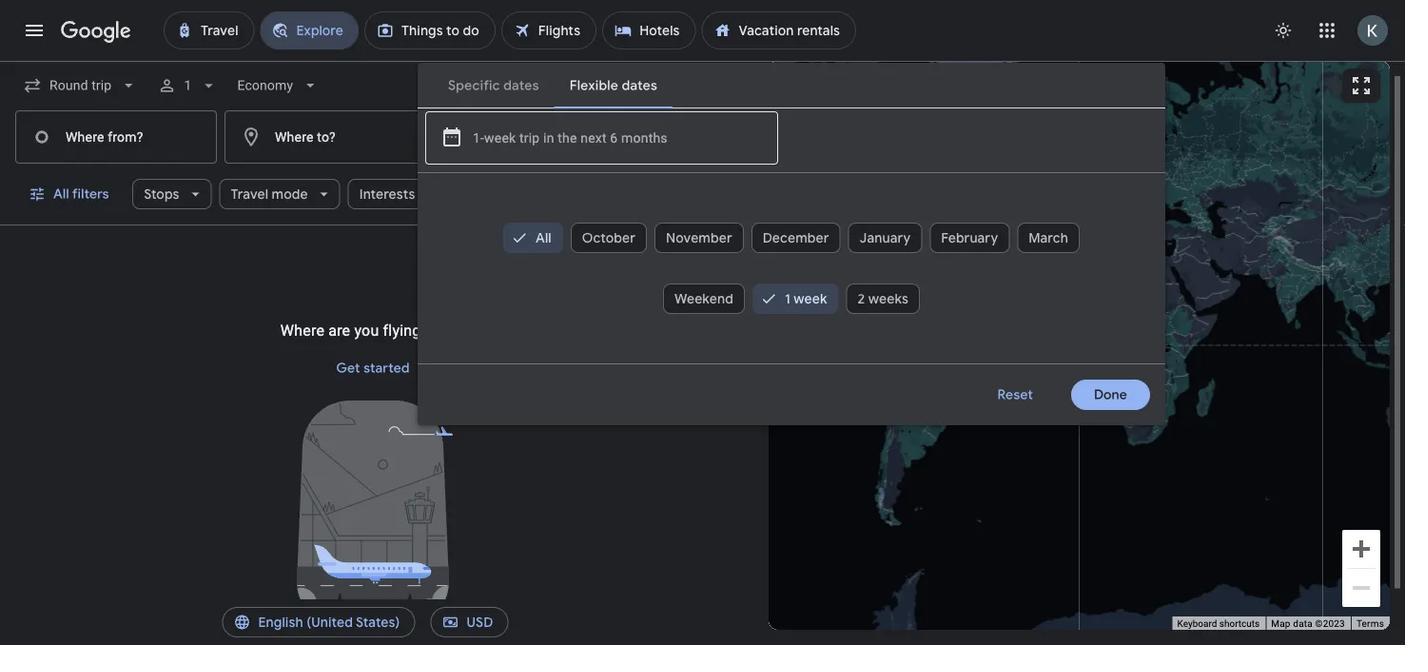 Task type: locate. For each thing, give the bounding box(es) containing it.
0 horizontal spatial all
[[53, 186, 69, 203]]

1-
[[482, 129, 493, 145], [473, 130, 485, 146]]

the
[[566, 129, 586, 145], [558, 130, 577, 146]]

0 horizontal spatial 1
[[184, 78, 192, 93]]

interests
[[359, 186, 415, 203]]

stops button
[[132, 171, 211, 217]]

all inside all button
[[536, 229, 552, 246]]

1 for 1 week
[[785, 290, 791, 307]]

october button
[[571, 215, 647, 261]]

all button
[[503, 215, 563, 261]]

1-week trip in the next 6 months
[[482, 129, 676, 145], [473, 130, 668, 146]]

1 week
[[785, 290, 828, 307]]

get
[[336, 360, 360, 377]]

from? right flying
[[425, 321, 466, 339]]

trip duration grid
[[452, 268, 1132, 329]]

interests button
[[348, 171, 447, 217]]

november button
[[655, 215, 744, 261]]

states)
[[356, 614, 400, 631]]

data
[[1294, 618, 1313, 630]]

Where to? text field
[[225, 110, 426, 164]]

all left october on the top left of page
[[536, 229, 552, 246]]

are
[[329, 321, 350, 339]]

1 week button
[[753, 276, 839, 322]]

1- inside the 1-week trip in the next 6 months button
[[482, 129, 493, 145]]

trip
[[528, 129, 549, 145], [520, 130, 540, 146]]

january button
[[848, 215, 922, 261]]

change appearance image
[[1261, 8, 1307, 53]]

trip period grid
[[452, 207, 1132, 268]]

1
[[184, 78, 192, 93], [785, 290, 791, 307]]

february
[[942, 229, 999, 246]]

in
[[552, 129, 563, 145], [543, 130, 554, 146]]

get started
[[336, 360, 410, 377]]

months
[[630, 129, 676, 145], [621, 130, 668, 146]]

1 inside button
[[785, 290, 791, 307]]

1 down trip period "grid"
[[785, 290, 791, 307]]

from?
[[108, 129, 143, 145], [425, 321, 466, 339]]

(united
[[307, 614, 353, 631]]

0 vertical spatial from?
[[108, 129, 143, 145]]

1 for 1
[[184, 78, 192, 93]]

6
[[619, 129, 627, 145], [610, 130, 618, 146]]

0 vertical spatial where
[[66, 129, 104, 145]]

1 vertical spatial where
[[281, 321, 325, 339]]

january
[[860, 229, 911, 246]]

all for all filters
[[53, 186, 69, 203]]

1 up where from? text box
[[184, 78, 192, 93]]

done button
[[1072, 380, 1151, 410]]

next
[[589, 129, 615, 145], [581, 130, 607, 146]]

1 inside popup button
[[184, 78, 192, 93]]

0 horizontal spatial where
[[66, 129, 104, 145]]

Where from? text field
[[15, 110, 217, 164]]

1 vertical spatial all
[[536, 229, 552, 246]]

all
[[53, 186, 69, 203], [536, 229, 552, 246]]

0 vertical spatial 1
[[184, 78, 192, 93]]

None field
[[15, 69, 146, 103], [230, 69, 327, 103], [15, 69, 146, 103], [230, 69, 327, 103]]

weekend button
[[663, 276, 745, 322]]

in inside button
[[552, 129, 563, 145]]

1 horizontal spatial from?
[[425, 321, 466, 339]]

1 horizontal spatial all
[[536, 229, 552, 246]]

0 vertical spatial all
[[53, 186, 69, 203]]

where for where are you flying from?
[[281, 321, 325, 339]]

where inside 'filters' 'form'
[[66, 129, 104, 145]]

mode
[[271, 186, 308, 203]]

all inside the all filters button
[[53, 186, 69, 203]]

english (united states) button
[[222, 600, 415, 645]]

usd
[[467, 614, 493, 631]]

stops
[[143, 186, 179, 203]]

trip inside the 1-week trip in the next 6 months button
[[528, 129, 549, 145]]

filters
[[72, 186, 109, 203]]

keyboard shortcuts
[[1178, 618, 1260, 630]]

0 horizontal spatial from?
[[108, 129, 143, 145]]

1-week trip in the next 6 months button
[[434, 110, 716, 164]]

november
[[666, 229, 733, 246]]

0 horizontal spatial 6
[[610, 130, 618, 146]]

1 horizontal spatial where
[[281, 321, 325, 339]]

where left the are on the left of the page
[[281, 321, 325, 339]]

week
[[493, 129, 525, 145], [485, 130, 516, 146], [794, 290, 828, 307]]

1 vertical spatial 1
[[785, 290, 791, 307]]

all left filters
[[53, 186, 69, 203]]

from? up filters
[[108, 129, 143, 145]]

where up the all filters at the top
[[66, 129, 104, 145]]

flying
[[383, 321, 421, 339]]

1 horizontal spatial 6
[[619, 129, 627, 145]]

done
[[1094, 386, 1128, 404]]

©2023
[[1316, 618, 1346, 630]]

where
[[66, 129, 104, 145], [281, 321, 325, 339]]

1 horizontal spatial 1
[[785, 290, 791, 307]]



Task type: vqa. For each thing, say whether or not it's contained in the screenshot.
1 popup button
yes



Task type: describe. For each thing, give the bounding box(es) containing it.
you
[[354, 321, 379, 339]]

travel
[[230, 186, 268, 203]]

october
[[582, 229, 636, 246]]

terms link
[[1357, 618, 1385, 630]]

english
[[258, 614, 303, 631]]

next inside button
[[589, 129, 615, 145]]

december button
[[752, 215, 841, 261]]

where are you flying from?
[[281, 321, 466, 339]]

terms
[[1357, 618, 1385, 630]]

travel mode button
[[219, 171, 340, 217]]

1-week trip in the next 6 months inside button
[[482, 129, 676, 145]]

months inside button
[[630, 129, 676, 145]]

map data ©2023
[[1272, 618, 1346, 630]]

map region
[[592, 0, 1406, 645]]

keyboard
[[1178, 618, 1218, 630]]

map
[[1272, 618, 1291, 630]]

all for all
[[536, 229, 552, 246]]

usd button
[[431, 600, 509, 645]]

2
[[858, 290, 865, 307]]

where from?
[[66, 129, 143, 145]]

travel mode
[[230, 186, 308, 203]]

view larger map image
[[1350, 74, 1373, 97]]

2 weeks button
[[847, 276, 920, 322]]

all filters
[[53, 186, 109, 203]]

march
[[1029, 229, 1069, 246]]

keyboard shortcuts button
[[1178, 617, 1260, 631]]

reset
[[998, 386, 1034, 404]]

week inside trip duration grid
[[794, 290, 828, 307]]

started
[[364, 360, 410, 377]]

english (united states)
[[258, 614, 400, 631]]

6 inside button
[[619, 129, 627, 145]]

reset button
[[975, 380, 1056, 410]]

weekend
[[675, 290, 734, 307]]

all filters button
[[17, 171, 124, 217]]

2 weeks
[[858, 290, 909, 307]]

main menu image
[[23, 19, 46, 42]]

february button
[[930, 215, 1010, 261]]

where for where from?
[[66, 129, 104, 145]]

filters form
[[0, 61, 1166, 425]]

1 vertical spatial from?
[[425, 321, 466, 339]]

march button
[[1018, 215, 1080, 261]]

weeks
[[869, 290, 909, 307]]

shortcuts
[[1220, 618, 1260, 630]]

december
[[763, 229, 829, 246]]

from? inside 'filters' 'form'
[[108, 129, 143, 145]]

the inside button
[[566, 129, 586, 145]]

1 button
[[150, 63, 226, 108]]

get started button
[[329, 345, 417, 391]]



